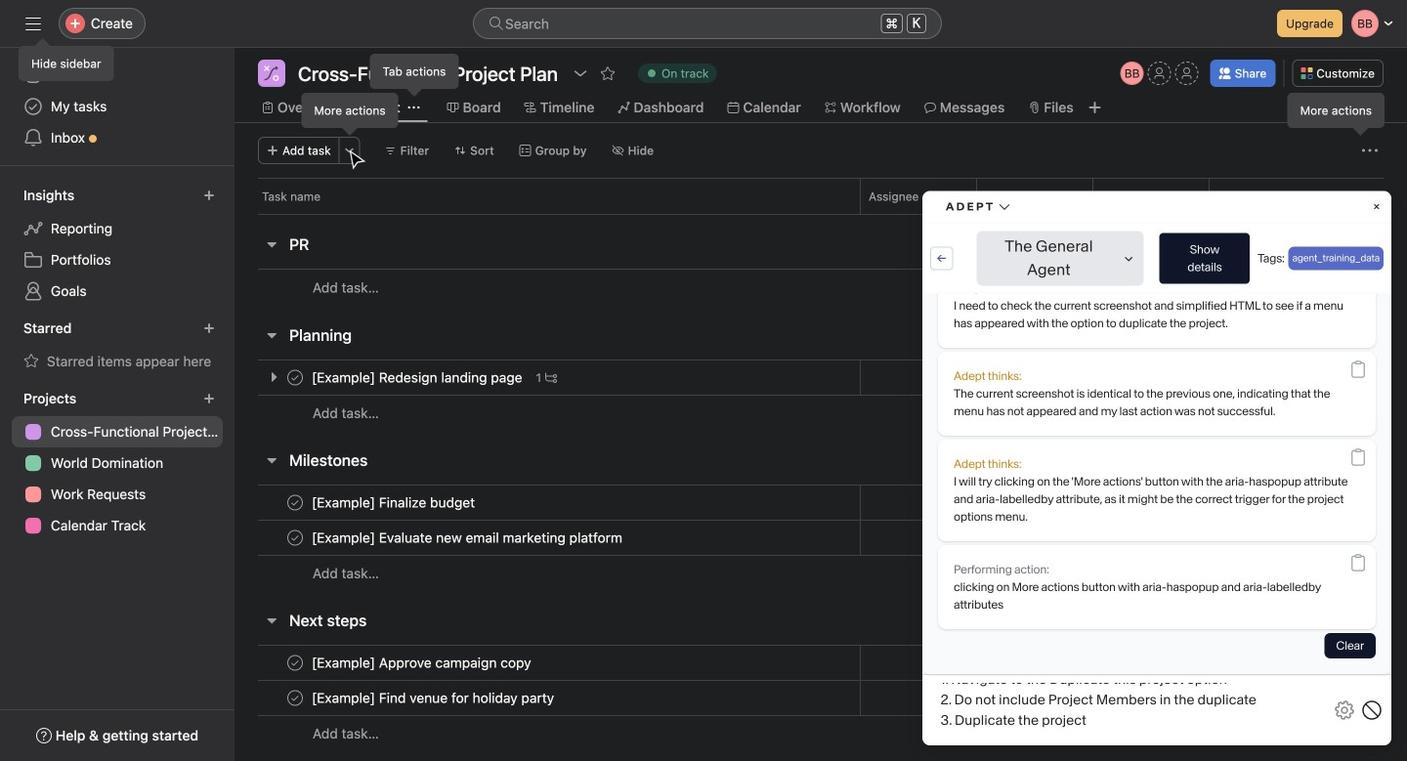 Task type: describe. For each thing, give the bounding box(es) containing it.
collapse task list for this group image for task name text field within the "[example] finalize budget" cell
[[264, 452, 279, 468]]

mark complete image for mark complete checkbox within [example] evaluate new email marketing platform cell
[[283, 526, 307, 550]]

[example] approve campaign copy cell
[[235, 645, 860, 681]]

mark complete checkbox inside [example] redesign landing page cell
[[283, 366, 307, 389]]

hide sidebar image
[[25, 16, 41, 31]]

new project or portfolio image
[[203, 393, 215, 405]]

[example] evaluate new email marketing platform cell
[[235, 520, 860, 556]]

[example] find venue for holiday party cell
[[235, 680, 860, 716]]

line_and_symbols image
[[264, 65, 279, 81]]

task name text field inside [example] redesign landing page cell
[[308, 368, 528, 387]]

add to starred image
[[600, 65, 616, 81]]

mark complete checkbox for [example] evaluate new email marketing platform cell
[[283, 526, 307, 550]]

mark complete image for mark complete checkbox within [example] approve campaign copy cell
[[283, 651, 307, 675]]

show options image
[[573, 65, 588, 81]]

mark complete image for mark complete checkbox inside the [example] redesign landing page cell
[[283, 366, 307, 389]]

[example] finalize budget cell
[[235, 485, 860, 521]]

add items to starred image
[[203, 322, 215, 334]]

header milestones tree grid
[[235, 485, 1407, 591]]

show options for priority column image
[[1181, 191, 1193, 202]]

tab actions image
[[408, 102, 420, 113]]

collapse task list for this group image
[[264, 236, 279, 252]]

mark complete checkbox for [example] find venue for holiday party cell
[[283, 686, 307, 710]]



Task type: vqa. For each thing, say whether or not it's contained in the screenshot.
[Example] Approve campaign copy cell
yes



Task type: locate. For each thing, give the bounding box(es) containing it.
3 mark complete image from the top
[[283, 686, 307, 710]]

mark complete image inside [example] approve campaign copy cell
[[283, 651, 307, 675]]

collapse task list for this group image for mark complete checkbox inside the [example] redesign landing page cell
[[264, 327, 279, 343]]

2 vertical spatial collapse task list for this group image
[[264, 613, 279, 628]]

Task name text field
[[308, 493, 481, 513], [308, 653, 537, 673], [308, 688, 560, 708]]

None field
[[473, 8, 942, 39]]

1 vertical spatial mark complete image
[[283, 651, 307, 675]]

2 collapse task list for this group image from the top
[[264, 452, 279, 468]]

1 subtask image
[[545, 372, 557, 384]]

mark complete checkbox inside [example] find venue for holiday party cell
[[283, 686, 307, 710]]

2 vertical spatial mark complete checkbox
[[283, 651, 307, 675]]

2 task name text field from the top
[[308, 653, 537, 673]]

mark complete image
[[283, 366, 307, 389], [283, 491, 307, 514], [283, 686, 307, 710]]

mark complete checkbox inside "[example] finalize budget" cell
[[283, 491, 307, 514]]

more actions image
[[1362, 143, 1378, 158], [344, 145, 355, 156]]

show options for due date column image
[[1065, 191, 1077, 202]]

1 mark complete checkbox from the top
[[283, 491, 307, 514]]

2 mark complete image from the top
[[283, 651, 307, 675]]

task name text field inside [example] find venue for holiday party cell
[[308, 688, 560, 708]]

projects element
[[0, 381, 235, 545]]

mark complete image inside [example] evaluate new email marketing platform cell
[[283, 526, 307, 550]]

0 vertical spatial task name text field
[[308, 493, 481, 513]]

task name text field for mark complete option in the [example] find venue for holiday party cell
[[308, 653, 537, 673]]

mark complete checkbox inside [example] evaluate new email marketing platform cell
[[283, 526, 307, 550]]

row
[[235, 178, 1407, 214], [258, 213, 1384, 215], [235, 269, 1407, 306], [235, 360, 1407, 396], [235, 395, 1407, 431], [235, 485, 1407, 521], [235, 520, 1407, 556], [235, 555, 1407, 591], [235, 645, 1407, 681], [235, 680, 1407, 716], [235, 715, 1407, 751]]

Search tasks, projects, and more text field
[[473, 8, 942, 39]]

1 task name text field from the top
[[308, 493, 481, 513]]

1 horizontal spatial more actions image
[[1362, 143, 1378, 158]]

header next steps tree grid
[[235, 645, 1407, 751]]

1 vertical spatial collapse task list for this group image
[[264, 452, 279, 468]]

collapse task list for this group image for task name text field within [example] approve campaign copy cell
[[264, 613, 279, 628]]

mark complete image for mark complete option in the [example] find venue for holiday party cell
[[283, 686, 307, 710]]

task name text field inside [example] evaluate new email marketing platform cell
[[308, 528, 628, 548]]

3 collapse task list for this group image from the top
[[264, 613, 279, 628]]

add tab image
[[1087, 100, 1103, 115]]

Task name text field
[[308, 368, 528, 387], [308, 528, 628, 548]]

mark complete image
[[283, 526, 307, 550], [283, 651, 307, 675]]

expand subtask list for the task [example] redesign landing page image
[[266, 369, 281, 385]]

0 horizontal spatial more actions image
[[344, 145, 355, 156]]

task name text field inside [example] approve campaign copy cell
[[308, 653, 537, 673]]

mark complete image for mark complete option inside the "[example] finalize budget" cell
[[283, 491, 307, 514]]

tooltip
[[20, 41, 113, 80], [371, 55, 458, 94], [302, 94, 397, 133], [1288, 94, 1384, 133]]

1 vertical spatial task name text field
[[308, 528, 628, 548]]

3 task name text field from the top
[[308, 688, 560, 708]]

1 vertical spatial mark complete checkbox
[[283, 686, 307, 710]]

2 mark complete checkbox from the top
[[283, 686, 307, 710]]

1 mark complete image from the top
[[283, 366, 307, 389]]

mark complete image inside "[example] finalize budget" cell
[[283, 491, 307, 514]]

1 mark complete checkbox from the top
[[283, 366, 307, 389]]

1 vertical spatial task name text field
[[308, 653, 537, 673]]

task name text field for mark complete checkbox within [example] evaluate new email marketing platform cell
[[308, 493, 481, 513]]

task name text field inside "[example] finalize budget" cell
[[308, 493, 481, 513]]

1 collapse task list for this group image from the top
[[264, 327, 279, 343]]

1 vertical spatial mark complete checkbox
[[283, 526, 307, 550]]

mark complete checkbox for [example] approve campaign copy cell
[[283, 651, 307, 675]]

0 vertical spatial task name text field
[[308, 368, 528, 387]]

0 vertical spatial mark complete image
[[283, 366, 307, 389]]

1 vertical spatial mark complete image
[[283, 491, 307, 514]]

None text field
[[293, 60, 563, 87]]

mark complete checkbox for "[example] finalize budget" cell
[[283, 491, 307, 514]]

0 vertical spatial mark complete checkbox
[[283, 491, 307, 514]]

2 vertical spatial mark complete image
[[283, 686, 307, 710]]

global element
[[0, 48, 235, 165]]

Mark complete checkbox
[[283, 366, 307, 389], [283, 526, 307, 550], [283, 651, 307, 675]]

mark complete checkbox inside [example] approve campaign copy cell
[[283, 651, 307, 675]]

manage project members image
[[1120, 62, 1144, 85]]

0 vertical spatial mark complete checkbox
[[283, 366, 307, 389]]

2 vertical spatial task name text field
[[308, 688, 560, 708]]

0 vertical spatial collapse task list for this group image
[[264, 327, 279, 343]]

1 mark complete image from the top
[[283, 526, 307, 550]]

new insights image
[[203, 190, 215, 201]]

2 mark complete checkbox from the top
[[283, 526, 307, 550]]

mark complete image inside [example] find venue for holiday party cell
[[283, 686, 307, 710]]

header planning tree grid
[[235, 360, 1407, 431]]

insights element
[[0, 178, 235, 311]]

[example] redesign landing page cell
[[235, 360, 860, 396]]

2 task name text field from the top
[[308, 528, 628, 548]]

3 mark complete checkbox from the top
[[283, 651, 307, 675]]

collapse task list for this group image
[[264, 327, 279, 343], [264, 452, 279, 468], [264, 613, 279, 628]]

starred element
[[0, 311, 235, 381]]

show options for assignee column image
[[949, 191, 961, 202]]

Mark complete checkbox
[[283, 491, 307, 514], [283, 686, 307, 710]]

2 mark complete image from the top
[[283, 491, 307, 514]]

0 vertical spatial mark complete image
[[283, 526, 307, 550]]

1 task name text field from the top
[[308, 368, 528, 387]]



